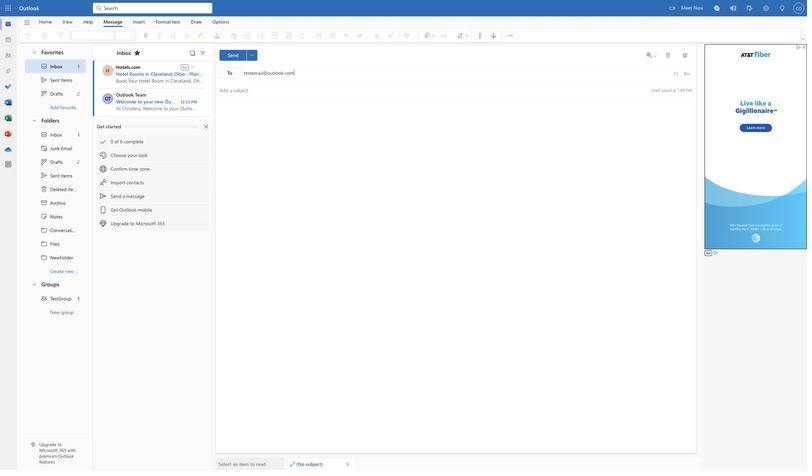 Task type: vqa. For each thing, say whether or not it's contained in the screenshot.


Task type: describe. For each thing, give the bounding box(es) containing it.
application containing outlook
[[0, 0, 807, 470]]

 tree item
[[25, 182, 86, 196]]


[[100, 193, 107, 200]]

subject)
[[306, 461, 323, 467]]

sent inside favorites tree
[[50, 77, 60, 83]]

favorite
[[60, 104, 76, 110]]

sent inside tree
[[50, 172, 60, 179]]

clipboard group
[[21, 29, 68, 42]]


[[134, 50, 141, 56]]

welcome
[[116, 98, 136, 105]]

folders tree item
[[25, 114, 86, 128]]

insert button
[[128, 16, 150, 27]]

365 for upgrade to microsoft 365
[[157, 220, 165, 227]]

2  inbox from the top
[[41, 131, 62, 138]]

look
[[139, 152, 148, 158]]

 for  dropdown button in the reading pane main content
[[250, 53, 254, 57]]

 button
[[473, 30, 487, 41]]

 for  dropdown button
[[191, 64, 196, 70]]

 conversation history
[[41, 227, 94, 234]]

create
[[50, 268, 64, 274]]

word image
[[5, 99, 12, 106]]

outlook banner
[[0, 0, 807, 17]]


[[100, 179, 107, 186]]

calendar image
[[5, 37, 12, 43]]

message list section
[[93, 44, 258, 470]]

choose
[[111, 152, 126, 158]]

 inside groups tree item
[[32, 282, 37, 287]]

 button
[[504, 29, 517, 42]]


[[100, 166, 107, 172]]

 button
[[774, 0, 791, 17]]

meet now
[[681, 4, 703, 11]]

 newfolder
[[41, 254, 73, 261]]

 tree item
[[25, 292, 86, 305]]

1 horizontal spatial ad
[[707, 251, 711, 255]]

reading pane main content
[[213, 43, 703, 470]]

3  tree item from the top
[[25, 251, 86, 264]]

 button
[[343, 459, 352, 469]]

insert
[[133, 18, 145, 25]]

items for  tree item
[[68, 186, 79, 192]]


[[477, 32, 484, 39]]

to inside button
[[250, 461, 255, 467]]


[[764, 5, 769, 11]]

view
[[63, 18, 73, 25]]

onedrive image
[[5, 146, 12, 153]]

 
[[457, 32, 469, 39]]


[[23, 19, 31, 26]]

 button
[[679, 50, 692, 61]]

2 for 
[[77, 159, 80, 165]]

365 for upgrade to microsoft 365 with premium outlook features
[[59, 447, 66, 453]]


[[731, 5, 736, 11]]

new group tree item
[[25, 305, 86, 319]]

hotels.com
[[116, 64, 141, 70]]

2  sent items from the top
[[41, 172, 72, 179]]

message
[[126, 193, 145, 199]]

 for 
[[41, 90, 47, 97]]

at
[[673, 87, 676, 93]]

 button
[[758, 0, 774, 17]]

0
[[111, 138, 113, 145]]

message button
[[98, 16, 128, 27]]

 button
[[190, 64, 196, 70]]


[[714, 5, 720, 11]]

 for  popup button
[[507, 32, 514, 39]]

files
[[50, 241, 59, 247]]


[[41, 295, 47, 302]]

 notes
[[41, 213, 63, 220]]

format text
[[156, 18, 180, 25]]


[[100, 152, 107, 159]]

 button inside reading pane main content
[[247, 50, 257, 61]]

 for 
[[41, 158, 47, 165]]

plans
[[189, 71, 201, 77]]

 button right font size text field
[[131, 31, 136, 40]]


[[41, 145, 47, 152]]

 inside  
[[654, 54, 658, 58]]


[[100, 207, 107, 213]]

2  from the top
[[41, 131, 47, 138]]

 for  conversation history
[[41, 227, 47, 234]]

create new folder tree item
[[25, 264, 87, 278]]

inbox inside favorites tree
[[50, 63, 62, 69]]

new inside tree item
[[65, 268, 74, 274]]

 inside favorites tree
[[41, 76, 47, 83]]

upgrade for upgrade to microsoft 365
[[111, 220, 129, 227]]

0 horizontal spatial your
[[128, 152, 137, 158]]

more apps image
[[5, 161, 12, 168]]

format text button
[[151, 16, 185, 27]]

history
[[79, 227, 94, 233]]


[[290, 462, 295, 467]]

 for  newfolder
[[41, 254, 47, 261]]

 button
[[709, 0, 725, 16]]

change.
[[202, 71, 220, 77]]

deleted
[[50, 186, 67, 192]]

text
[[172, 18, 180, 25]]


[[683, 53, 688, 58]]

 files
[[41, 240, 59, 247]]

format
[[156, 18, 171, 25]]

2  from the top
[[41, 172, 47, 179]]

include group
[[420, 29, 470, 42]]


[[204, 125, 208, 129]]

files image
[[5, 68, 12, 75]]

 inside favorites tree item
[[32, 49, 37, 55]]

draw
[[191, 18, 202, 25]]

inbox inside inbox 
[[117, 49, 131, 56]]

 tree item
[[25, 210, 86, 223]]

get for get started
[[97, 123, 105, 130]]

folder
[[75, 268, 87, 274]]

junk
[[50, 145, 60, 151]]

message
[[103, 18, 122, 25]]

0 of 6 complete
[[111, 138, 144, 145]]

message list no conversations selected list box
[[93, 61, 258, 470]]

 
[[423, 32, 436, 39]]

 tree item
[[25, 196, 86, 210]]

1 horizontal spatial your
[[143, 98, 153, 105]]

options
[[213, 18, 229, 25]]

set your advertising preferences image
[[713, 250, 719, 256]]

help button
[[78, 16, 98, 27]]

outlook down send a message
[[119, 207, 136, 213]]

email
[[61, 145, 72, 151]]

team
[[135, 92, 146, 98]]


[[780, 5, 785, 11]]

home button
[[34, 16, 57, 27]]

hotel rooms in cleveland, ohio - plans change. book cancellable
[[116, 71, 258, 77]]


[[96, 5, 102, 12]]

1:09
[[678, 87, 685, 93]]


[[100, 138, 107, 145]]

inbox 
[[117, 49, 141, 56]]

cc button
[[671, 68, 682, 79]]

to for upgrade to microsoft 365
[[130, 220, 135, 227]]

bcc button
[[682, 68, 693, 79]]

 testgroup
[[41, 295, 72, 302]]

 drafts for 
[[41, 158, 63, 165]]

microsoft for upgrade to microsoft 365
[[136, 220, 156, 227]]

newfolder
[[50, 254, 73, 261]]

with
[[67, 447, 76, 453]]

outlook inside 'banner'
[[19, 4, 39, 12]]

1  tree item from the top
[[25, 223, 94, 237]]

outlook up 'welcome'
[[116, 92, 134, 98]]



Task type: locate. For each thing, give the bounding box(es) containing it.
0 vertical spatial  tree item
[[25, 87, 86, 100]]

1 vertical spatial 
[[41, 158, 47, 165]]

inbox left 
[[117, 49, 131, 56]]


[[41, 213, 47, 220]]

 button for groups
[[28, 278, 40, 291]]

 inbox up junk
[[41, 131, 62, 138]]

2 up the "add favorite" 'tree item' in the top of the page
[[77, 90, 80, 97]]

groups tree item
[[25, 278, 86, 292]]

testemail@outlook.com
[[244, 69, 294, 76]]


[[507, 32, 514, 39], [191, 64, 196, 70]]

 right  
[[666, 53, 671, 58]]

upgrade to microsoft 365 with premium outlook features
[[39, 442, 76, 465]]

 button left groups
[[28, 278, 40, 291]]

0 vertical spatial 
[[41, 76, 47, 83]]

 tree item
[[25, 59, 86, 73], [25, 128, 86, 141]]

1 vertical spatial 
[[41, 131, 47, 138]]

0 vertical spatial items
[[61, 77, 72, 83]]

1 vertical spatial items
[[61, 172, 72, 179]]

 inside popup button
[[507, 32, 514, 39]]

1  from the top
[[41, 227, 47, 234]]

upgrade for upgrade to microsoft 365 with premium outlook features
[[39, 442, 56, 447]]

Font text field
[[71, 31, 109, 40]]

 tree item down favorites tree item
[[25, 73, 86, 87]]

 inbox down favorites
[[41, 63, 62, 70]]

new left outlook.com
[[155, 98, 164, 105]]

drafts inside tree
[[50, 159, 63, 165]]

2 2 from the top
[[77, 159, 80, 165]]

1 vertical spatial  tree item
[[25, 128, 86, 141]]

0 vertical spatial pm
[[686, 87, 692, 93]]

2  tree item from the top
[[25, 169, 86, 182]]


[[457, 32, 464, 39]]

ad up hotel rooms in cleveland, ohio - plans change. book cancellable
[[183, 65, 187, 69]]

import contacts
[[111, 179, 144, 186]]

items inside  deleted items
[[68, 186, 79, 192]]

microsoft for upgrade to microsoft 365 with premium outlook features
[[39, 447, 58, 453]]

2 for 
[[77, 90, 80, 97]]

 (no subject)
[[290, 461, 323, 467]]

items right deleted
[[68, 186, 79, 192]]

1 vertical spatial 
[[41, 186, 47, 193]]

 up the "add favorite" 'tree item' in the top of the page
[[41, 90, 47, 97]]

hotels.com image
[[102, 65, 113, 76]]

favorites
[[41, 48, 63, 56]]

ot
[[105, 95, 111, 102]]

inbox up  junk email
[[50, 131, 62, 138]]

your left the look
[[128, 152, 137, 158]]

drafts up the "add favorite" 'tree item' in the top of the page
[[50, 90, 63, 97]]

1  from the top
[[41, 90, 47, 97]]

items
[[61, 77, 72, 83], [61, 172, 72, 179], [68, 186, 79, 192]]

2  tree item from the top
[[25, 128, 86, 141]]

 button left "folders"
[[28, 114, 40, 127]]

send a message
[[111, 193, 145, 199]]

-
[[186, 71, 188, 77]]

0 vertical spatial  tree item
[[25, 59, 86, 73]]

1 vertical spatial get
[[111, 207, 118, 213]]

0 vertical spatial  sent items
[[41, 76, 72, 83]]

 right 
[[465, 33, 469, 38]]

new inside message list no conversations selected list box
[[155, 98, 164, 105]]

1 vertical spatial  tree item
[[25, 155, 86, 169]]

send inside message list no conversations selected list box
[[111, 193, 121, 199]]

folders
[[41, 117, 59, 124]]

1 vertical spatial new
[[65, 268, 74, 274]]

 up plans
[[191, 64, 196, 70]]

 tree item up  newfolder
[[25, 237, 86, 251]]

send up to
[[228, 52, 239, 58]]

sent up add
[[50, 77, 60, 83]]

mobile
[[138, 207, 152, 213]]

 right  at the top of the page
[[432, 33, 436, 38]]

1 vertical spatial drafts
[[50, 159, 63, 165]]

0 vertical spatial your
[[143, 98, 153, 105]]

 button left favorites
[[28, 46, 40, 58]]

0 horizontal spatial upgrade
[[39, 442, 56, 447]]

 down co image
[[802, 37, 805, 41]]

 down favorites
[[41, 76, 47, 83]]

bcc
[[684, 71, 690, 76]]

items up  deleted items on the top of the page
[[61, 172, 72, 179]]

1 horizontal spatial new
[[155, 98, 164, 105]]

 right 
[[507, 32, 514, 39]]

draft
[[651, 87, 660, 93]]

features
[[39, 459, 55, 465]]

(no
[[296, 461, 305, 467]]

outlook inside upgrade to microsoft 365 with premium outlook features
[[58, 453, 74, 459]]

to inside upgrade to microsoft 365 with premium outlook features
[[57, 442, 62, 447]]


[[110, 33, 114, 38], [131, 33, 136, 38], [432, 33, 436, 38], [465, 33, 469, 38], [32, 49, 37, 55], [654, 54, 658, 58], [32, 118, 37, 123], [32, 282, 37, 287]]

outlook link
[[19, 0, 39, 16]]

 right send button
[[250, 53, 254, 57]]

send button
[[220, 50, 247, 61]]

send
[[228, 52, 239, 58], [111, 193, 121, 199]]

time
[[129, 166, 138, 172]]

1 inside "" 'tree item'
[[78, 295, 80, 302]]

2 vertical spatial 
[[41, 254, 47, 261]]

0 vertical spatial  inbox
[[41, 63, 62, 70]]

send left a
[[111, 193, 121, 199]]

outlook.com
[[165, 98, 193, 105]]

rooms
[[129, 71, 144, 77]]

favorites tree item
[[25, 46, 86, 59]]

1 1 from the top
[[78, 63, 80, 69]]

inbox heading
[[108, 45, 143, 60]]

drafts for 
[[50, 90, 63, 97]]

0 vertical spatial get
[[97, 123, 105, 130]]

0 vertical spatial 1
[[78, 63, 80, 69]]

0 horizontal spatial 
[[41, 186, 47, 193]]

0 horizontal spatial new
[[65, 268, 74, 274]]

0 vertical spatial 
[[666, 53, 671, 58]]

upgrade up premium
[[39, 442, 56, 447]]

1 horizontal spatial 365
[[157, 220, 165, 227]]

1  drafts from the top
[[41, 90, 63, 97]]

1 vertical spatial  button
[[247, 50, 257, 61]]

1 horizontal spatial get
[[111, 207, 118, 213]]

 drafts inside tree
[[41, 158, 63, 165]]

 inside favorites tree
[[41, 63, 47, 70]]

get right 
[[111, 207, 118, 213]]

 for 
[[666, 53, 671, 58]]

ad inside message list no conversations selected list box
[[183, 65, 187, 69]]

1 right testgroup
[[78, 295, 80, 302]]

 tree item up deleted
[[25, 169, 86, 182]]

outlook right premium
[[58, 453, 74, 459]]

 button
[[742, 0, 758, 17]]

 button inside the folders tree item
[[28, 114, 40, 127]]

 tree item for 
[[25, 87, 86, 100]]

 for top  dropdown button
[[802, 37, 805, 41]]

1 vertical spatial  inbox
[[41, 131, 62, 138]]

0 vertical spatial 365
[[157, 220, 165, 227]]

a
[[123, 193, 125, 199]]

1 inside favorites tree
[[78, 63, 80, 69]]

1 vertical spatial inbox
[[50, 63, 62, 69]]

1 vertical spatial pm
[[191, 99, 197, 104]]

drafts for 
[[50, 159, 63, 165]]

 button
[[109, 31, 115, 40], [131, 31, 136, 40], [28, 46, 40, 58], [28, 114, 40, 127], [28, 278, 40, 291]]

pm right 1:09 on the right of the page
[[686, 87, 692, 93]]

 down 
[[41, 158, 47, 165]]

tab list inside application
[[34, 16, 235, 27]]

 up 
[[41, 131, 47, 138]]

send for send
[[228, 52, 239, 58]]

 tree item up junk
[[25, 128, 86, 141]]

outlook
[[19, 4, 39, 12], [116, 92, 134, 98], [119, 207, 136, 213], [58, 453, 74, 459]]

2 1 from the top
[[78, 131, 80, 138]]

 sent items inside favorites tree
[[41, 76, 72, 83]]

co image
[[794, 3, 805, 14]]

to left read
[[250, 461, 255, 467]]

365 inside upgrade to microsoft 365 with premium outlook features
[[59, 447, 66, 453]]

2  tree item from the top
[[25, 237, 86, 251]]

0 vertical spatial  button
[[800, 36, 807, 42]]

upgrade to microsoft 365
[[111, 220, 165, 227]]

inbox down favorites tree item
[[50, 63, 62, 69]]

 drafts down junk
[[41, 158, 63, 165]]

1 vertical spatial 
[[250, 53, 254, 57]]

3 1 from the top
[[78, 295, 80, 302]]

excel image
[[5, 115, 12, 122]]

drafts inside favorites tree
[[50, 90, 63, 97]]


[[41, 199, 47, 206]]

 drafts for 
[[41, 90, 63, 97]]

1 vertical spatial microsoft
[[39, 447, 58, 453]]

upgrade right 
[[111, 220, 129, 227]]

0 horizontal spatial get
[[97, 123, 105, 130]]

 tree item
[[25, 223, 94, 237], [25, 237, 86, 251], [25, 251, 86, 264]]

2 inside favorites tree
[[77, 90, 80, 97]]

powerpoint image
[[5, 131, 12, 138]]

draft saved at 1:09 pm
[[651, 87, 692, 93]]

send inside button
[[228, 52, 239, 58]]

mail image
[[5, 21, 12, 28]]

 inside tree item
[[41, 186, 47, 193]]

2 sent from the top
[[50, 172, 60, 179]]

drafts down  junk email
[[50, 159, 63, 165]]

cleveland,
[[151, 71, 173, 77]]


[[41, 227, 47, 234], [41, 240, 47, 247], [41, 254, 47, 261]]

 inside dropdown button
[[191, 64, 196, 70]]

 tree item
[[25, 141, 86, 155]]

 search field
[[93, 0, 212, 15]]

 button up cancellable
[[247, 50, 257, 61]]

 up  tree item
[[41, 172, 47, 179]]

 tree item down junk
[[25, 155, 86, 169]]

 right font size text field
[[131, 33, 136, 38]]

ad left set your advertising preferences icon
[[707, 251, 711, 255]]

1  tree item from the top
[[25, 87, 86, 100]]

1 vertical spatial  sent items
[[41, 172, 72, 179]]

0 vertical spatial microsoft
[[136, 220, 156, 227]]

get
[[97, 123, 105, 130], [111, 207, 118, 213]]

 tree item down favorites
[[25, 59, 86, 73]]

0 vertical spatial  drafts
[[41, 90, 63, 97]]

Search field
[[103, 4, 208, 11]]

 for  deleted items
[[41, 186, 47, 193]]

1 down favorites tree item
[[78, 63, 80, 69]]

1 sent from the top
[[50, 77, 60, 83]]

0 vertical spatial 
[[802, 37, 805, 41]]

pm right 12:53
[[191, 99, 197, 104]]

1 vertical spatial 
[[191, 64, 196, 70]]

0 vertical spatial 2
[[77, 90, 80, 97]]

get for get outlook mobile
[[111, 207, 118, 213]]

 button
[[132, 47, 143, 58]]

1 vertical spatial 2
[[77, 159, 80, 165]]

choose your look
[[111, 152, 148, 158]]

tags group
[[473, 29, 501, 41]]

upgrade
[[111, 220, 129, 227], [39, 442, 56, 447]]

your down 'team'
[[143, 98, 153, 105]]

2 drafts from the top
[[50, 159, 63, 165]]

1 vertical spatial ad
[[707, 251, 711, 255]]

add
[[50, 104, 59, 110]]

add favorite tree item
[[25, 100, 86, 114]]

1 horizontal spatial pm
[[686, 87, 692, 93]]

tree containing 
[[25, 128, 94, 278]]

 button down message button
[[109, 31, 115, 40]]

1 horizontal spatial 
[[802, 37, 805, 41]]

0 vertical spatial inbox
[[117, 49, 131, 56]]

 button
[[188, 48, 197, 58]]

1 vertical spatial  drafts
[[41, 158, 63, 165]]

 inside favorites tree
[[41, 90, 47, 97]]

 button
[[800, 36, 807, 42], [247, 50, 257, 61]]

2 vertical spatial items
[[68, 186, 79, 192]]

new
[[50, 309, 60, 315]]

12:53
[[181, 99, 190, 104]]

welcome to your new outlook.com account
[[116, 98, 212, 105]]

 tree item
[[25, 87, 86, 100], [25, 155, 86, 169]]

0 horizontal spatial 
[[191, 64, 196, 70]]

 button down co image
[[800, 36, 807, 42]]

items up favorite
[[61, 77, 72, 83]]

1 vertical spatial upgrade
[[39, 442, 56, 447]]

 left font size text field
[[110, 33, 114, 38]]

 down favorites
[[41, 63, 47, 70]]

pm inside message list no conversations selected list box
[[191, 99, 197, 104]]


[[345, 462, 350, 467]]

2  tree item from the top
[[25, 155, 86, 169]]

0 horizontal spatial  button
[[247, 50, 257, 61]]

0 vertical spatial new
[[155, 98, 164, 105]]

complete
[[124, 138, 144, 145]]

0 vertical spatial drafts
[[50, 90, 63, 97]]

 tree item inside tree
[[25, 155, 86, 169]]

1 horizontal spatial microsoft
[[136, 220, 156, 227]]

get left started
[[97, 123, 105, 130]]

1 vertical spatial 1
[[78, 131, 80, 138]]

2 vertical spatial 1
[[78, 295, 80, 302]]

1 horizontal spatial 
[[507, 32, 514, 39]]

0 vertical spatial upgrade
[[111, 220, 129, 227]]

1  sent items from the top
[[41, 76, 72, 83]]

home
[[39, 18, 52, 25]]

 left files
[[41, 240, 47, 247]]

1  inbox from the top
[[41, 63, 62, 70]]

3  from the top
[[41, 254, 47, 261]]

 left groups
[[32, 282, 37, 287]]

 left "folders"
[[32, 118, 37, 123]]

 button for folders
[[28, 114, 40, 127]]

1 vertical spatial sent
[[50, 172, 60, 179]]

 for  files
[[41, 240, 47, 247]]

view button
[[57, 16, 78, 27]]

create new folder
[[50, 268, 87, 274]]

1 vertical spatial your
[[128, 152, 137, 158]]

basic text group
[[71, 29, 397, 42]]

tab list
[[34, 16, 235, 27]]


[[199, 50, 206, 57]]

0 vertical spatial 
[[41, 227, 47, 234]]

0 horizontal spatial send
[[111, 193, 121, 199]]

to do image
[[5, 84, 12, 90]]

1 horizontal spatial send
[[228, 52, 239, 58]]

pm inside reading pane main content
[[686, 87, 692, 93]]

microsoft down mobile on the top of the page
[[136, 220, 156, 227]]

Font size text field
[[115, 31, 130, 40]]

1  tree item from the top
[[25, 73, 86, 87]]

 tree item for 
[[25, 155, 86, 169]]

account
[[194, 98, 212, 105]]

get outlook mobile
[[111, 207, 152, 213]]

microsoft inside message list no conversations selected list box
[[136, 220, 156, 227]]

0 vertical spatial 
[[41, 63, 47, 70]]

 tree item up add
[[25, 87, 86, 100]]

 up 
[[41, 186, 47, 193]]

new group
[[50, 309, 74, 315]]

in
[[145, 71, 149, 77]]

 button inside groups tree item
[[28, 278, 40, 291]]

2 inside tree
[[77, 159, 80, 165]]

sent up  tree item
[[50, 172, 60, 179]]

book
[[221, 71, 232, 77]]

outlook up 
[[19, 4, 39, 12]]

0 horizontal spatial 365
[[59, 447, 66, 453]]

2  drafts from the top
[[41, 158, 63, 165]]

 drafts inside favorites tree
[[41, 90, 63, 97]]

contacts
[[126, 179, 144, 186]]

items for 2nd  tree item from the bottom of the page
[[61, 77, 72, 83]]


[[41, 63, 47, 70], [41, 131, 47, 138]]

0 horizontal spatial 
[[250, 53, 254, 57]]

to for upgrade to microsoft 365 with premium outlook features
[[57, 442, 62, 447]]

microsoft
[[136, 220, 156, 227], [39, 447, 58, 453]]

premium features image
[[31, 443, 36, 447]]

 left favorites
[[32, 49, 37, 55]]

0 horizontal spatial microsoft
[[39, 447, 58, 453]]

 tree item down notes
[[25, 223, 94, 237]]


[[423, 32, 430, 39]]

an
[[233, 461, 238, 467]]

2  from the top
[[41, 158, 47, 165]]

2 vertical spatial inbox
[[50, 131, 62, 138]]

1 down the folders tree item
[[78, 131, 80, 138]]

365 inside message list no conversations selected list box
[[157, 220, 165, 227]]

1 vertical spatial 
[[41, 172, 47, 179]]

tree
[[25, 128, 94, 278]]

 inside  
[[465, 33, 469, 38]]

Select a conversation checkbox
[[102, 93, 116, 104]]

0 horizontal spatial ad
[[183, 65, 187, 69]]

1 vertical spatial 365
[[59, 447, 66, 453]]

favorites tree
[[25, 43, 86, 114]]

 button for favorites
[[28, 46, 40, 58]]

application
[[0, 0, 807, 470]]

 sent items down favorites tree item
[[41, 76, 72, 83]]

your
[[143, 98, 153, 105], [128, 152, 137, 158]]

2 left 
[[77, 159, 80, 165]]

to down 'team'
[[138, 98, 142, 105]]

1 vertical spatial  tree item
[[25, 169, 86, 182]]

 drafts up add
[[41, 90, 63, 97]]

 right 
[[654, 54, 658, 58]]

read
[[256, 461, 266, 467]]

items for 1st  tree item from the bottom
[[61, 172, 72, 179]]

 button
[[661, 50, 675, 61]]

 deleted items
[[41, 186, 79, 193]]

notes
[[50, 213, 63, 220]]

 tree item
[[25, 73, 86, 87], [25, 169, 86, 182]]

confirm
[[111, 166, 128, 172]]

group
[[61, 309, 74, 315]]

microsoft up features
[[39, 447, 58, 453]]

upgrade inside upgrade to microsoft 365 with premium outlook features
[[39, 442, 56, 447]]

to down get outlook mobile
[[130, 220, 135, 227]]

 button inside favorites tree item
[[28, 46, 40, 58]]

0 vertical spatial sent
[[50, 77, 60, 83]]

0 vertical spatial  tree item
[[25, 73, 86, 87]]

 inside button
[[666, 53, 671, 58]]

hotel
[[116, 71, 128, 77]]

0 horizontal spatial pm
[[191, 99, 197, 104]]


[[747, 5, 753, 11]]

1 horizontal spatial 
[[666, 53, 671, 58]]

1 2 from the top
[[77, 90, 80, 97]]

 tree item down files
[[25, 251, 86, 264]]

archive
[[50, 200, 66, 206]]

 inbox inside favorites tree
[[41, 63, 62, 70]]

outlook team image
[[102, 93, 113, 104]]

items inside favorites tree
[[61, 77, 72, 83]]

 down  files
[[41, 254, 47, 261]]

 button
[[197, 48, 208, 58]]

select
[[219, 461, 231, 467]]

 
[[647, 53, 658, 58]]

import
[[111, 179, 125, 186]]

2  from the top
[[41, 240, 47, 247]]

0 vertical spatial send
[[228, 52, 239, 58]]

1 drafts from the top
[[50, 90, 63, 97]]

tab list containing home
[[34, 16, 235, 27]]

groups
[[41, 281, 59, 288]]

microsoft inside upgrade to microsoft 365 with premium outlook features
[[39, 447, 58, 453]]

send for send a message
[[111, 193, 121, 199]]

 inside " "
[[432, 33, 436, 38]]

to for welcome to your new outlook.com account
[[138, 98, 142, 105]]

1 horizontal spatial  button
[[800, 36, 807, 42]]

now
[[694, 4, 703, 11]]

To text field
[[244, 69, 671, 77]]

 junk email
[[41, 145, 72, 152]]

0 vertical spatial 
[[507, 32, 514, 39]]

cancellable
[[233, 71, 258, 77]]

1  from the top
[[41, 63, 47, 70]]

1  from the top
[[41, 76, 47, 83]]

left-rail-appbar navigation
[[1, 16, 15, 158]]

people image
[[5, 52, 12, 59]]

upgrade inside message list no conversations selected list box
[[111, 220, 129, 227]]

 sent items up  tree item
[[41, 172, 72, 179]]

 down 
[[41, 227, 47, 234]]

 inside the folders tree item
[[32, 118, 37, 123]]

sent
[[50, 77, 60, 83], [50, 172, 60, 179]]

new left folder
[[65, 268, 74, 274]]

0 vertical spatial 
[[41, 90, 47, 97]]

to left the with
[[57, 442, 62, 447]]

1 vertical spatial send
[[111, 193, 121, 199]]

Add a subject text field
[[215, 85, 645, 96]]

1  tree item from the top
[[25, 59, 86, 73]]

 button
[[725, 0, 742, 17]]

 inside reading pane main content
[[250, 53, 254, 57]]

0 vertical spatial ad
[[183, 65, 187, 69]]

1 vertical spatial 
[[41, 240, 47, 247]]

 inside tree
[[41, 158, 47, 165]]

1 horizontal spatial upgrade
[[111, 220, 129, 227]]



